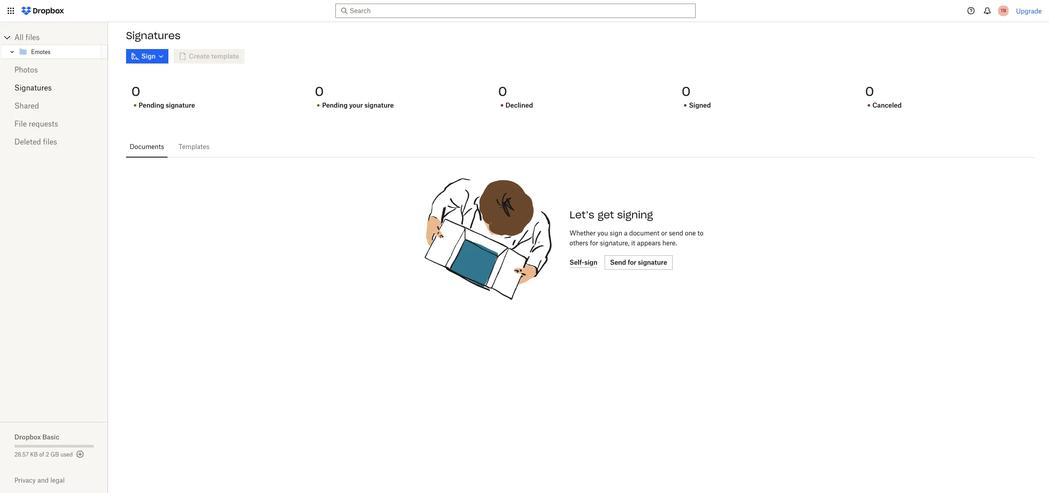 Task type: vqa. For each thing, say whether or not it's contained in the screenshot.
0 associated with Canceled
yes



Task type: describe. For each thing, give the bounding box(es) containing it.
appears
[[637, 239, 661, 247]]

files for all files
[[26, 33, 40, 42]]

pending for pending your signature
[[322, 101, 348, 109]]

pending your signature
[[322, 101, 394, 109]]

privacy and legal
[[14, 476, 65, 484]]

let's get signing
[[570, 209, 653, 221]]

for inside button
[[628, 259, 637, 266]]

of
[[39, 451, 44, 458]]

self-sign button
[[570, 257, 598, 268]]

whether
[[570, 229, 596, 237]]

global header element
[[0, 0, 1049, 22]]

Search in folder "Dropbox" text field
[[350, 6, 679, 16]]

get more space image
[[75, 449, 85, 460]]

your
[[349, 101, 363, 109]]

photos link
[[14, 61, 94, 79]]

signature for pending your signature
[[365, 101, 394, 109]]

files for deleted files
[[43, 137, 57, 146]]

it
[[631, 239, 635, 247]]

0 for pending your signature
[[315, 83, 324, 100]]

sign inside button
[[585, 258, 598, 266]]

0 horizontal spatial signature
[[166, 101, 195, 109]]

emotes
[[31, 48, 51, 55]]

to
[[698, 229, 704, 237]]

send for signature
[[610, 259, 667, 266]]

a
[[624, 229, 628, 237]]

deleted files
[[14, 137, 57, 146]]

signing
[[617, 209, 653, 221]]

documents tab
[[126, 136, 168, 158]]

legal
[[50, 476, 65, 484]]

or
[[661, 229, 667, 237]]

signature for send for signature
[[638, 259, 667, 266]]

signed
[[689, 101, 711, 109]]

dropbox
[[14, 433, 41, 441]]

all files link
[[14, 30, 108, 45]]

gb
[[51, 451, 59, 458]]

upgrade link
[[1016, 7, 1042, 15]]

templates tab
[[175, 136, 213, 158]]

28.57 kb of 2 gb used
[[14, 451, 73, 458]]

emotes link
[[18, 46, 100, 57]]

self-
[[570, 258, 585, 266]]

one
[[685, 229, 696, 237]]

canceled
[[873, 101, 902, 109]]

file
[[14, 119, 27, 128]]

privacy
[[14, 476, 36, 484]]

all files
[[14, 33, 40, 42]]

send for signature button
[[605, 255, 673, 270]]

upgrade
[[1016, 7, 1042, 15]]



Task type: locate. For each thing, give the bounding box(es) containing it.
0 for signed
[[682, 83, 691, 100]]

all
[[14, 33, 24, 42]]

1 horizontal spatial signature
[[365, 101, 394, 109]]

0 vertical spatial files
[[26, 33, 40, 42]]

1 vertical spatial sign
[[585, 258, 598, 266]]

1 0 from the left
[[132, 83, 140, 100]]

0 horizontal spatial sign
[[585, 258, 598, 266]]

templates
[[179, 143, 210, 150]]

signature up templates
[[166, 101, 195, 109]]

shared link
[[14, 97, 94, 115]]

files
[[26, 33, 40, 42], [43, 137, 57, 146]]

file requests link
[[14, 115, 94, 133]]

0
[[132, 83, 140, 100], [315, 83, 324, 100], [498, 83, 507, 100], [682, 83, 691, 100], [865, 83, 874, 100]]

file requests
[[14, 119, 58, 128]]

deleted files link
[[14, 133, 94, 151]]

0 for canceled
[[865, 83, 874, 100]]

2 pending from the left
[[322, 101, 348, 109]]

all files tree
[[1, 30, 108, 59]]

0 for declined
[[498, 83, 507, 100]]

tab list
[[126, 136, 1035, 158]]

document
[[629, 229, 660, 237]]

1 horizontal spatial sign
[[610, 229, 623, 237]]

0 vertical spatial sign
[[610, 229, 623, 237]]

others
[[570, 239, 588, 247]]

send
[[610, 259, 626, 266]]

and
[[37, 476, 49, 484]]

0 vertical spatial for
[[590, 239, 598, 247]]

privacy and legal link
[[14, 476, 108, 484]]

documents
[[130, 143, 164, 150]]

dropbox basic
[[14, 433, 59, 441]]

send
[[669, 229, 683, 237]]

0 up pending signature at the left of the page
[[132, 83, 140, 100]]

signature right your
[[365, 101, 394, 109]]

0 up declined
[[498, 83, 507, 100]]

sign down others
[[585, 258, 598, 266]]

self-sign
[[570, 258, 598, 266]]

0 up signed
[[682, 83, 691, 100]]

1 vertical spatial for
[[628, 259, 637, 266]]

you
[[598, 229, 608, 237]]

0 horizontal spatial files
[[26, 33, 40, 42]]

shared
[[14, 101, 39, 110]]

here.
[[663, 239, 677, 247]]

1 horizontal spatial signatures
[[126, 29, 181, 42]]

1 horizontal spatial pending
[[322, 101, 348, 109]]

0 vertical spatial signatures
[[126, 29, 181, 42]]

whether you sign a document or send one to others for signature, it appears here.
[[570, 229, 704, 247]]

sign
[[610, 229, 623, 237], [585, 258, 598, 266]]

let's
[[570, 209, 595, 221]]

pending left your
[[322, 101, 348, 109]]

0 horizontal spatial pending
[[139, 101, 164, 109]]

2 horizontal spatial signature
[[638, 259, 667, 266]]

dropbox logo - go to the homepage image
[[18, 4, 67, 18]]

tab list containing documents
[[126, 136, 1035, 158]]

for right send
[[628, 259, 637, 266]]

sign inside whether you sign a document or send one to others for signature, it appears here.
[[610, 229, 623, 237]]

0 horizontal spatial for
[[590, 239, 598, 247]]

3 0 from the left
[[498, 83, 507, 100]]

5 0 from the left
[[865, 83, 874, 100]]

1 horizontal spatial for
[[628, 259, 637, 266]]

kb
[[30, 451, 38, 458]]

files down the file requests link
[[43, 137, 57, 146]]

signature
[[166, 101, 195, 109], [365, 101, 394, 109], [638, 259, 667, 266]]

2 0 from the left
[[315, 83, 324, 100]]

signature down appears
[[638, 259, 667, 266]]

tb button
[[997, 4, 1011, 18]]

0 horizontal spatial signatures
[[14, 83, 52, 92]]

signatures link
[[14, 79, 94, 97]]

0 up canceled
[[865, 83, 874, 100]]

pending up documents on the top left of the page
[[139, 101, 164, 109]]

sign
[[141, 52, 156, 60]]

files inside tree
[[26, 33, 40, 42]]

signatures
[[126, 29, 181, 42], [14, 83, 52, 92]]

0 up pending your signature
[[315, 83, 324, 100]]

1 pending from the left
[[139, 101, 164, 109]]

for inside whether you sign a document or send one to others for signature, it appears here.
[[590, 239, 598, 247]]

4 0 from the left
[[682, 83, 691, 100]]

for
[[590, 239, 598, 247], [628, 259, 637, 266]]

signature inside button
[[638, 259, 667, 266]]

2
[[46, 451, 49, 458]]

tb
[[1001, 8, 1007, 14]]

pending for pending signature
[[139, 101, 164, 109]]

signatures up sign
[[126, 29, 181, 42]]

28.57
[[14, 451, 29, 458]]

get
[[598, 209, 614, 221]]

1 vertical spatial files
[[43, 137, 57, 146]]

sign button
[[126, 49, 168, 64]]

declined
[[506, 101, 533, 109]]

sign left the a
[[610, 229, 623, 237]]

pending signature
[[139, 101, 195, 109]]

files right all
[[26, 33, 40, 42]]

1 vertical spatial signatures
[[14, 83, 52, 92]]

pending
[[139, 101, 164, 109], [322, 101, 348, 109]]

used
[[60, 451, 73, 458]]

0 for pending signature
[[132, 83, 140, 100]]

requests
[[29, 119, 58, 128]]

deleted
[[14, 137, 41, 146]]

1 horizontal spatial files
[[43, 137, 57, 146]]

basic
[[42, 433, 59, 441]]

photos
[[14, 65, 38, 74]]

signatures up the shared
[[14, 83, 52, 92]]

signature,
[[600, 239, 630, 247]]

for down you
[[590, 239, 598, 247]]



